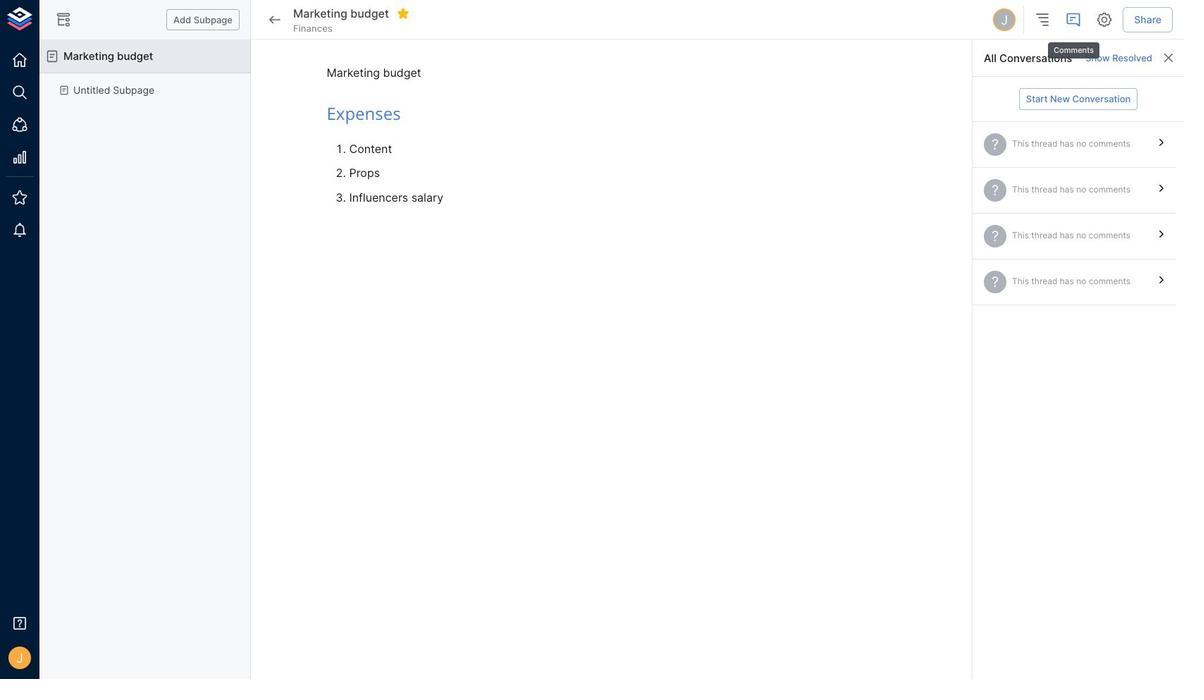 Task type: describe. For each thing, give the bounding box(es) containing it.
table of contents image
[[1035, 11, 1052, 28]]



Task type: locate. For each thing, give the bounding box(es) containing it.
tooltip
[[1047, 32, 1101, 60]]

comments image
[[1066, 11, 1083, 28]]

go back image
[[267, 11, 283, 28]]

hide wiki image
[[55, 11, 72, 28]]

settings image
[[1097, 11, 1114, 28]]

remove favorite image
[[397, 7, 410, 20]]



Task type: vqa. For each thing, say whether or not it's contained in the screenshot.
the Comments image
yes



